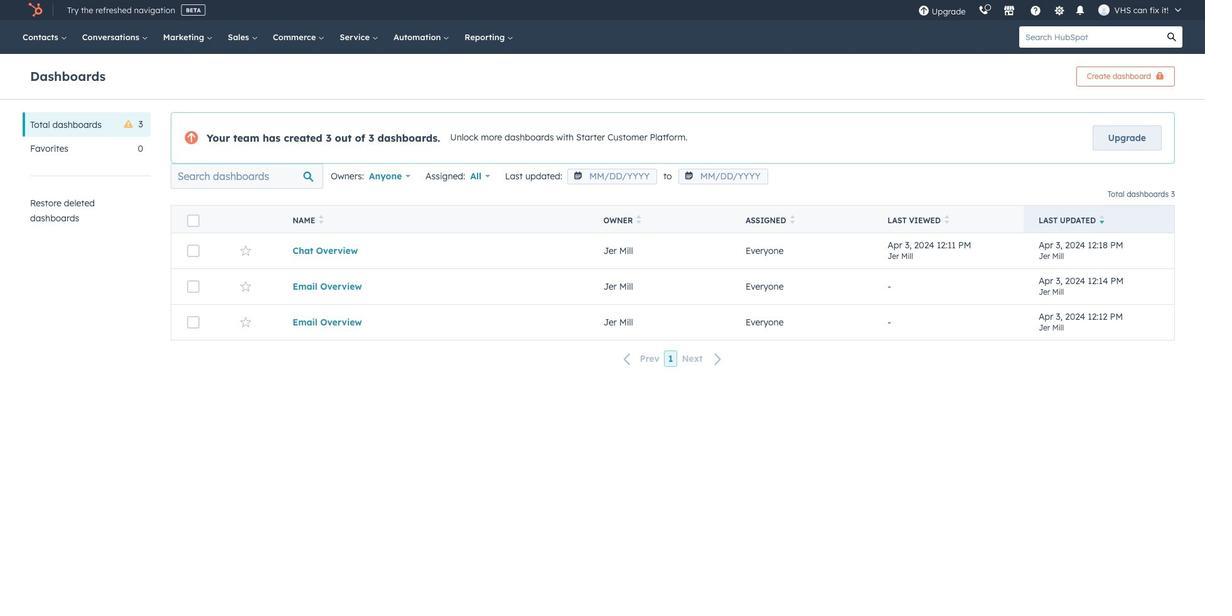 Task type: describe. For each thing, give the bounding box(es) containing it.
press to sort. image for 1st press to sort. element from the left
[[319, 215, 324, 224]]

press to sort. image
[[791, 215, 795, 224]]

2 press to sort. element from the left
[[637, 215, 642, 226]]

2 mm/dd/yyyy text field from the left
[[679, 169, 769, 185]]

descending sort. press to sort ascending. image
[[1100, 215, 1105, 224]]

4 press to sort. element from the left
[[945, 215, 950, 226]]

Search dashboards search field
[[171, 164, 323, 189]]

press to sort. image for first press to sort. element from the right
[[945, 215, 950, 224]]

pagination navigation
[[171, 351, 1176, 368]]

marketplaces image
[[1004, 6, 1015, 17]]



Task type: locate. For each thing, give the bounding box(es) containing it.
press to sort. image
[[319, 215, 324, 224], [637, 215, 642, 224], [945, 215, 950, 224]]

Search HubSpot search field
[[1020, 26, 1162, 48]]

3 press to sort. image from the left
[[945, 215, 950, 224]]

1 horizontal spatial press to sort. image
[[637, 215, 642, 224]]

0 horizontal spatial press to sort. image
[[319, 215, 324, 224]]

banner
[[30, 63, 1176, 87]]

descending sort. press to sort ascending. element
[[1100, 215, 1105, 226]]

1 horizontal spatial mm/dd/yyyy text field
[[679, 169, 769, 185]]

2 press to sort. image from the left
[[637, 215, 642, 224]]

menu
[[912, 0, 1191, 20]]

0 horizontal spatial mm/dd/yyyy text field
[[568, 169, 658, 185]]

3 press to sort. element from the left
[[791, 215, 795, 226]]

2 horizontal spatial press to sort. image
[[945, 215, 950, 224]]

jer mill image
[[1099, 4, 1110, 16]]

1 press to sort. image from the left
[[319, 215, 324, 224]]

MM/DD/YYYY text field
[[568, 169, 658, 185], [679, 169, 769, 185]]

press to sort. image for third press to sort. element from the right
[[637, 215, 642, 224]]

1 mm/dd/yyyy text field from the left
[[568, 169, 658, 185]]

press to sort. element
[[319, 215, 324, 226], [637, 215, 642, 226], [791, 215, 795, 226], [945, 215, 950, 226]]

1 press to sort. element from the left
[[319, 215, 324, 226]]



Task type: vqa. For each thing, say whether or not it's contained in the screenshot.
Link opens in a new window icon to the middle
no



